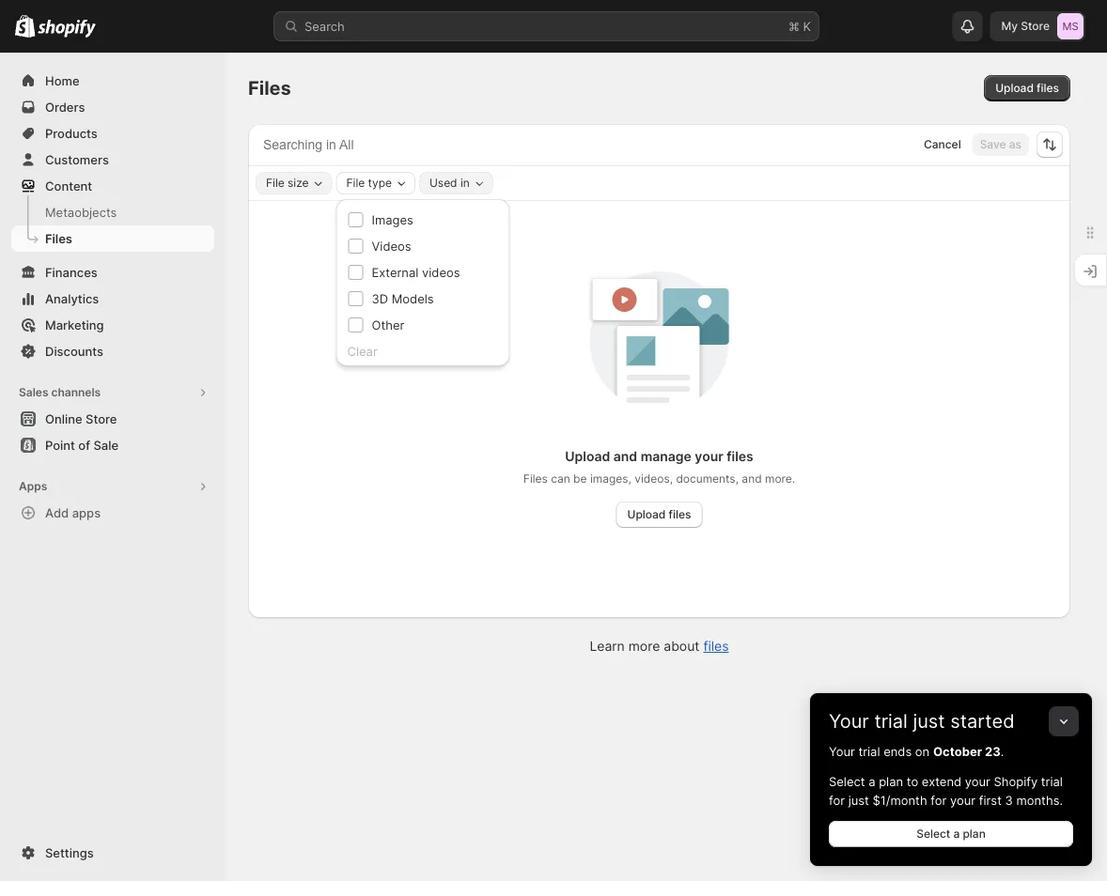 Task type: vqa. For each thing, say whether or not it's contained in the screenshot.
Store inside the button
yes



Task type: locate. For each thing, give the bounding box(es) containing it.
my store
[[1001, 19, 1050, 33]]

0 horizontal spatial files
[[45, 231, 72, 246]]

0 horizontal spatial store
[[86, 412, 117, 426]]

models
[[392, 291, 434, 306]]

content link
[[11, 173, 214, 199]]

sales
[[19, 386, 48, 399]]

2 vertical spatial upload
[[627, 508, 666, 522]]

0 vertical spatial trial
[[874, 710, 908, 733]]

your
[[829, 710, 869, 733], [829, 744, 855, 759]]

plan inside 'link'
[[963, 828, 986, 841]]

trial up months.
[[1041, 774, 1063, 789]]

marketing
[[45, 318, 104, 332]]

files up documents,
[[727, 449, 754, 465]]

0 vertical spatial files
[[248, 77, 291, 100]]

plan for select a plan to extend your shopify trial for just $1/month for your first 3 months.
[[879, 774, 903, 789]]

1 vertical spatial files
[[45, 231, 72, 246]]

0 vertical spatial upload files
[[995, 81, 1059, 95]]

more.
[[765, 472, 795, 486]]

1 horizontal spatial select
[[916, 828, 950, 841]]

trial inside dropdown button
[[874, 710, 908, 733]]

for
[[829, 793, 845, 808], [931, 793, 947, 808]]

your left first
[[950, 793, 976, 808]]

just inside select a plan to extend your shopify trial for just $1/month for your first 3 months.
[[848, 793, 869, 808]]

your trial just started button
[[810, 694, 1092, 733]]

your for your trial just started
[[829, 710, 869, 733]]

0 horizontal spatial a
[[869, 774, 875, 789]]

store up sale
[[86, 412, 117, 426]]

trial left ends
[[858, 744, 880, 759]]

upload files button
[[984, 75, 1070, 101], [616, 502, 702, 528]]

your trial ends on october 23 .
[[829, 744, 1004, 759]]

upload files down my store
[[995, 81, 1059, 95]]

2 vertical spatial trial
[[1041, 774, 1063, 789]]

finances
[[45, 265, 98, 280]]

trial up ends
[[874, 710, 908, 733]]

a up $1/month
[[869, 774, 875, 789]]

file left type at the top left of the page
[[346, 176, 365, 190]]

select for select a plan to extend your shopify trial for just $1/month for your first 3 months.
[[829, 774, 865, 789]]

shopify
[[994, 774, 1038, 789]]

can
[[551, 472, 570, 486]]

1 horizontal spatial for
[[931, 793, 947, 808]]

0 horizontal spatial select
[[829, 774, 865, 789]]

select
[[829, 774, 865, 789], [916, 828, 950, 841]]

point of sale button
[[0, 432, 226, 459]]

2 for from the left
[[931, 793, 947, 808]]

files
[[1037, 81, 1059, 95], [727, 449, 754, 465], [669, 508, 691, 522], [703, 639, 729, 655]]

0 vertical spatial store
[[1021, 19, 1050, 33]]

just up on
[[913, 710, 945, 733]]

select inside select a plan to extend your shopify trial for just $1/month for your first 3 months.
[[829, 774, 865, 789]]

0 horizontal spatial just
[[848, 793, 869, 808]]

select left to
[[829, 774, 865, 789]]

upload files button down files can be images, videos, documents, and more.
[[616, 502, 702, 528]]

upload down my
[[995, 81, 1034, 95]]

files
[[248, 77, 291, 100], [45, 231, 72, 246], [523, 472, 548, 486]]

1 vertical spatial and
[[742, 472, 762, 486]]

1 horizontal spatial shopify image
[[38, 19, 96, 38]]

2 file from the left
[[346, 176, 365, 190]]

0 vertical spatial plan
[[879, 774, 903, 789]]

file inside file size dropdown button
[[266, 176, 285, 190]]

just left $1/month
[[848, 793, 869, 808]]

1 vertical spatial trial
[[858, 744, 880, 759]]

other
[[372, 318, 404, 332]]

1 horizontal spatial upload files
[[995, 81, 1059, 95]]

home link
[[11, 68, 214, 94]]

just inside dropdown button
[[913, 710, 945, 733]]

1 horizontal spatial plan
[[963, 828, 986, 841]]

trial for ends
[[858, 744, 880, 759]]

to
[[907, 774, 918, 789]]

be
[[573, 472, 587, 486]]

3d models
[[372, 291, 434, 306]]

0 vertical spatial just
[[913, 710, 945, 733]]

select a plan to extend your shopify trial for just $1/month for your first 3 months.
[[829, 774, 1063, 808]]

point of sale
[[45, 438, 118, 453]]

cancel
[[924, 138, 961, 151]]

and
[[613, 449, 637, 465], [742, 472, 762, 486]]

23
[[985, 744, 1001, 759]]

your up first
[[965, 774, 990, 789]]

files link
[[11, 226, 214, 252]]

0 vertical spatial upload
[[995, 81, 1034, 95]]

select for select a plan
[[916, 828, 950, 841]]

1 vertical spatial upload files button
[[616, 502, 702, 528]]

sale
[[93, 438, 118, 453]]

0 vertical spatial and
[[613, 449, 637, 465]]

trial inside select a plan to extend your shopify trial for just $1/month for your first 3 months.
[[1041, 774, 1063, 789]]

shopify image
[[15, 15, 35, 37], [38, 19, 96, 38]]

plan down first
[[963, 828, 986, 841]]

customers link
[[11, 147, 214, 173]]

sales channels button
[[11, 380, 214, 406]]

1 vertical spatial just
[[848, 793, 869, 808]]

your up documents,
[[695, 449, 723, 465]]

0 vertical spatial upload files button
[[984, 75, 1070, 101]]

0 horizontal spatial upload
[[565, 449, 610, 465]]

upload up be on the bottom right of page
[[565, 449, 610, 465]]

upload files button down my store
[[984, 75, 1070, 101]]

0 vertical spatial your
[[695, 449, 723, 465]]

select inside 'link'
[[916, 828, 950, 841]]

select down select a plan to extend your shopify trial for just $1/month for your first 3 months.
[[916, 828, 950, 841]]

1 vertical spatial a
[[953, 828, 960, 841]]

settings
[[45, 846, 94, 860]]

0 horizontal spatial upload files
[[627, 508, 691, 522]]

for left $1/month
[[829, 793, 845, 808]]

0 horizontal spatial shopify image
[[15, 15, 35, 37]]

add
[[45, 506, 69, 520]]

files down files can be images, videos, documents, and more.
[[669, 508, 691, 522]]

used
[[429, 176, 457, 190]]

1 vertical spatial select
[[916, 828, 950, 841]]

0 horizontal spatial and
[[613, 449, 637, 465]]

1 vertical spatial plan
[[963, 828, 986, 841]]

file inside file type dropdown button
[[346, 176, 365, 190]]

0 horizontal spatial file
[[266, 176, 285, 190]]

and up "images,"
[[613, 449, 637, 465]]

apps
[[19, 480, 47, 493]]

videos
[[422, 265, 460, 280]]

store for my store
[[1021, 19, 1050, 33]]

1 vertical spatial store
[[86, 412, 117, 426]]

upload files down files can be images, videos, documents, and more.
[[627, 508, 691, 522]]

files can be images, videos, documents, and more.
[[523, 472, 795, 486]]

trial
[[874, 710, 908, 733], [858, 744, 880, 759], [1041, 774, 1063, 789]]

analytics
[[45, 291, 99, 306]]

plan up $1/month
[[879, 774, 903, 789]]

0 vertical spatial a
[[869, 774, 875, 789]]

discounts link
[[11, 338, 214, 365]]

1 file from the left
[[266, 176, 285, 190]]

1 vertical spatial your
[[829, 744, 855, 759]]

2 your from the top
[[829, 744, 855, 759]]

1 horizontal spatial files
[[248, 77, 291, 100]]

file type button
[[337, 173, 414, 194]]

orders link
[[11, 94, 214, 120]]

files link
[[703, 639, 729, 655]]

add apps button
[[11, 500, 214, 526]]

file left size at the top of the page
[[266, 176, 285, 190]]

first
[[979, 793, 1002, 808]]

a down select a plan to extend your shopify trial for just $1/month for your first 3 months.
[[953, 828, 960, 841]]

your left ends
[[829, 744, 855, 759]]

months.
[[1016, 793, 1063, 808]]

store
[[1021, 19, 1050, 33], [86, 412, 117, 426]]

1 horizontal spatial store
[[1021, 19, 1050, 33]]

your inside your trial just started element
[[829, 744, 855, 759]]

your
[[695, 449, 723, 465], [965, 774, 990, 789], [950, 793, 976, 808]]

cancel button
[[916, 133, 969, 156]]

1 vertical spatial upload
[[565, 449, 610, 465]]

store right my
[[1021, 19, 1050, 33]]

0 vertical spatial select
[[829, 774, 865, 789]]

just
[[913, 710, 945, 733], [848, 793, 869, 808]]

search
[[304, 19, 345, 33]]

0 horizontal spatial plan
[[879, 774, 903, 789]]

k
[[803, 19, 811, 33]]

0 horizontal spatial for
[[829, 793, 845, 808]]

1 vertical spatial your
[[965, 774, 990, 789]]

a inside select a plan to extend your shopify trial for just $1/month for your first 3 months.
[[869, 774, 875, 789]]

1 horizontal spatial just
[[913, 710, 945, 733]]

videos
[[372, 239, 411, 253]]

Searching in All field
[[258, 133, 875, 157]]

upload down videos,
[[627, 508, 666, 522]]

and left more.
[[742, 472, 762, 486]]

your inside your trial just started dropdown button
[[829, 710, 869, 733]]

a
[[869, 774, 875, 789], [953, 828, 960, 841]]

1 horizontal spatial a
[[953, 828, 960, 841]]

1 horizontal spatial file
[[346, 176, 365, 190]]

1 your from the top
[[829, 710, 869, 733]]

used in
[[429, 176, 470, 190]]

plan inside select a plan to extend your shopify trial for just $1/month for your first 3 months.
[[879, 774, 903, 789]]

store inside 'button'
[[86, 412, 117, 426]]

your up your trial ends on october 23 .
[[829, 710, 869, 733]]

images
[[372, 212, 413, 227]]

sales channels
[[19, 386, 101, 399]]

2 horizontal spatial files
[[523, 472, 548, 486]]

a inside 'link'
[[953, 828, 960, 841]]

0 vertical spatial your
[[829, 710, 869, 733]]

for down extend
[[931, 793, 947, 808]]

products link
[[11, 120, 214, 147]]

customers
[[45, 152, 109, 167]]



Task type: describe. For each thing, give the bounding box(es) containing it.
online store link
[[11, 406, 214, 432]]

learn more about files
[[590, 639, 729, 655]]

3
[[1005, 793, 1013, 808]]

online store
[[45, 412, 117, 426]]

a for select a plan
[[953, 828, 960, 841]]

analytics link
[[11, 286, 214, 312]]

finances link
[[11, 259, 214, 286]]

external
[[372, 265, 419, 280]]

metaobjects link
[[11, 199, 214, 226]]

your for your trial ends on october 23 .
[[829, 744, 855, 759]]

file type
[[346, 176, 392, 190]]

your trial just started
[[829, 710, 1015, 733]]

discounts
[[45, 344, 103, 359]]

learn
[[590, 639, 625, 655]]

home
[[45, 73, 80, 88]]

settings link
[[11, 840, 214, 867]]

extend
[[922, 774, 962, 789]]

apps button
[[11, 474, 214, 500]]

1 horizontal spatial upload files button
[[984, 75, 1070, 101]]

on
[[915, 744, 930, 759]]

2 horizontal spatial upload
[[995, 81, 1034, 95]]

file size button
[[257, 173, 331, 194]]

plan for select a plan
[[963, 828, 986, 841]]

marketing link
[[11, 312, 214, 338]]

more
[[628, 639, 660, 655]]

select a plan link
[[829, 821, 1073, 848]]

0 horizontal spatial upload files button
[[616, 502, 702, 528]]

point
[[45, 438, 75, 453]]

manage
[[641, 449, 692, 465]]

channels
[[51, 386, 101, 399]]

videos,
[[635, 472, 673, 486]]

type
[[368, 176, 392, 190]]

of
[[78, 438, 90, 453]]

products
[[45, 126, 98, 141]]

in
[[460, 176, 470, 190]]

upload and manage your files
[[565, 449, 754, 465]]

1 for from the left
[[829, 793, 845, 808]]

⌘
[[788, 19, 800, 33]]

orders
[[45, 100, 85, 114]]

my store image
[[1057, 13, 1084, 39]]

.
[[1001, 744, 1004, 759]]

metaobjects
[[45, 205, 117, 219]]

used in button
[[420, 173, 492, 194]]

apps
[[72, 506, 101, 520]]

external videos
[[372, 265, 460, 280]]

content
[[45, 179, 92, 193]]

files down my store image
[[1037, 81, 1059, 95]]

online
[[45, 412, 82, 426]]

2 vertical spatial your
[[950, 793, 976, 808]]

ends
[[884, 744, 912, 759]]

started
[[950, 710, 1015, 733]]

store for online store
[[86, 412, 117, 426]]

images,
[[590, 472, 631, 486]]

about
[[664, 639, 700, 655]]

my
[[1001, 19, 1018, 33]]

file size
[[266, 176, 309, 190]]

a for select a plan to extend your shopify trial for just $1/month for your first 3 months.
[[869, 774, 875, 789]]

$1/month
[[873, 793, 927, 808]]

documents,
[[676, 472, 739, 486]]

add apps
[[45, 506, 101, 520]]

select a plan
[[916, 828, 986, 841]]

2 vertical spatial files
[[523, 472, 548, 486]]

1 vertical spatial upload files
[[627, 508, 691, 522]]

october
[[933, 744, 982, 759]]

1 horizontal spatial and
[[742, 472, 762, 486]]

your trial just started element
[[810, 742, 1092, 867]]

size
[[288, 176, 309, 190]]

⌘ k
[[788, 19, 811, 33]]

1 horizontal spatial upload
[[627, 508, 666, 522]]

online store button
[[0, 406, 226, 432]]

files right about
[[703, 639, 729, 655]]

file for file type
[[346, 176, 365, 190]]

trial for just
[[874, 710, 908, 733]]

file for file size
[[266, 176, 285, 190]]

3d
[[372, 291, 388, 306]]

point of sale link
[[11, 432, 214, 459]]



